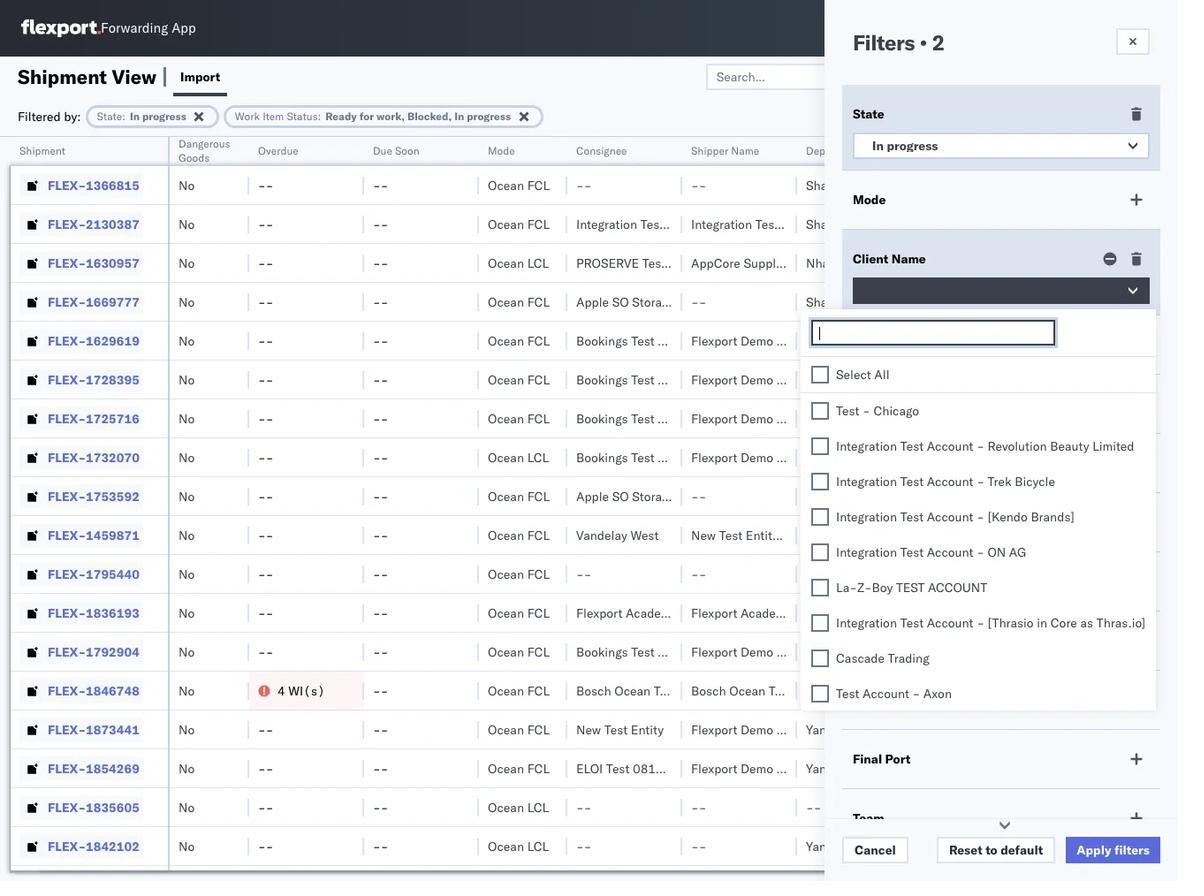 Task type: vqa. For each thing, say whether or not it's contained in the screenshot.


Task type: describe. For each thing, give the bounding box(es) containing it.
2 bosch ocean test from the left
[[691, 683, 792, 699]]

bookings for flex-1725716
[[576, 411, 628, 426]]

trek
[[988, 473, 1012, 489]]

edt down 18:00
[[1026, 333, 1049, 349]]

integration test account - revolution beauty limited
[[836, 438, 1134, 454]]

shipper inside "shipper name" button
[[691, 144, 728, 157]]

0 horizontal spatial arrival date
[[853, 692, 924, 708]]

flex-1753592
[[48, 488, 139, 504]]

flex-1669777 button
[[19, 289, 143, 314]]

cancel
[[855, 842, 896, 858]]

shanghai, china for flex-1728395
[[806, 372, 899, 388]]

supply
[[744, 255, 782, 271]]

demo for 1873441
[[741, 722, 773, 738]]

not for chennai
[[707, 488, 732, 504]]

flex-1795440
[[48, 566, 139, 582]]

date down "integration test account - on ag"
[[917, 574, 945, 590]]

appcore supply ltd
[[691, 255, 803, 271]]

account
[[928, 580, 987, 595]]

2 vertical spatial 2
[[782, 527, 790, 543]]

apply filters button
[[1066, 837, 1160, 863]]

shanghai, china for flex-1669777
[[806, 294, 899, 310]]

ocean for 1846748
[[488, 683, 524, 699]]

flex-1629619
[[48, 333, 139, 349]]

12,
[[976, 488, 995, 504]]

os
[[1128, 21, 1145, 34]]

feb down the oct
[[1154, 527, 1175, 543]]

shanghai, for flex-1366815
[[806, 177, 862, 193]]

departure port inside departure port button
[[806, 144, 877, 157]]

file
[[998, 68, 1020, 84]]

shanghai, for flex-2130387
[[806, 216, 862, 232]]

feb 19, 2022 14:00 est
[[951, 216, 1091, 232]]

bookings for flex-1732070
[[576, 449, 628, 465]]

consignee for flex-1629619
[[658, 333, 717, 349]]

integration test account - [kendo brands]
[[836, 509, 1075, 525]]

mode button
[[479, 141, 550, 158]]

integration test account - on ag
[[836, 544, 1026, 560]]

ocean lcl for flex-1835605
[[488, 799, 549, 815]]

date down trading
[[896, 692, 924, 708]]

1 vertical spatial shipper name
[[853, 337, 937, 353]]

progress inside button
[[887, 138, 938, 154]]

1728395
[[86, 372, 139, 388]]

flex- for 1629619
[[48, 333, 86, 349]]

all
[[874, 367, 890, 382]]

1753592
[[86, 488, 139, 504]]

1 vertical spatial arrival
[[853, 633, 893, 649]]

jun for jun 15, 2022 15:30 edt
[[951, 255, 970, 271]]

china for flex-1629619
[[866, 333, 899, 349]]

yantian for flex-1459871
[[806, 527, 848, 543]]

in progress
[[872, 138, 938, 154]]

4 resize handle column header from the left
[[458, 137, 479, 881]]

est for jan 24, 2023 est
[[1029, 683, 1051, 699]]

jul 03, 2022 18:00 edt
[[951, 294, 1086, 310]]

flex-1792904 button
[[19, 639, 143, 664]]

app
[[172, 20, 196, 37]]

flex-1725716 button
[[19, 406, 143, 431]]

shipper name inside button
[[691, 144, 759, 157]]

z-
[[857, 580, 872, 595]]

shipper for flex-1728395
[[777, 372, 820, 388]]

ocean for 1630957
[[488, 255, 524, 271]]

shipment for shipment
[[19, 144, 65, 157]]

dangerous goods button
[[170, 133, 243, 165]]

date up jan 2
[[1158, 144, 1178, 157]]

no for flex-1725716
[[179, 411, 195, 426]]

ocean for 1459871
[[488, 527, 524, 543]]

no for flex-1366815
[[179, 177, 195, 193]]

boy
[[872, 580, 893, 595]]

flexport. image
[[21, 19, 101, 37]]

arrival inside button
[[1124, 144, 1155, 157]]

vandelay west
[[576, 527, 659, 543]]

(us)
[[680, 605, 712, 621]]

integration for integration test account - [kendo brands]
[[836, 509, 897, 525]]

flex-1732070 button
[[19, 445, 143, 470]]

2 : from the left
[[318, 109, 321, 122]]

limited
[[1093, 438, 1134, 454]]

2022 for 03,
[[992, 294, 1023, 310]]

arrival date inside button
[[1124, 144, 1178, 157]]

2 bosch from the left
[[691, 683, 726, 699]]

apple for shanghai, china
[[576, 294, 609, 310]]

apple so storage (do not use) for chennai
[[576, 488, 767, 504]]

fcl for flex-1669777
[[527, 294, 550, 310]]

resize handle column header for shipment
[[147, 137, 168, 881]]

shipper for flex-1629619
[[777, 333, 820, 349]]

1836193
[[86, 605, 139, 621]]

by:
[[64, 108, 81, 124]]

ocean for 1629619
[[488, 333, 524, 349]]

yantian for flex-1792904
[[806, 644, 848, 660]]

china for flex-1669777
[[866, 294, 899, 310]]

vessel name
[[853, 455, 929, 471]]

edt right 15:30
[[1067, 255, 1090, 271]]

0 vertical spatial 2
[[932, 29, 945, 56]]

1835605
[[86, 799, 139, 815]]

date up 19, in the top of the page
[[972, 144, 995, 157]]

05,
[[970, 333, 989, 349]]

flex-1854269
[[48, 761, 139, 776]]

nhava
[[806, 255, 842, 271]]

india
[[886, 255, 914, 271]]

dangerous goods
[[179, 137, 230, 164]]

1 bosch ocean test from the left
[[576, 683, 677, 699]]

exception
[[1023, 68, 1081, 84]]

default
[[1001, 842, 1043, 858]]

no for flex-1854269
[[179, 761, 195, 776]]

ocean for 1728395
[[488, 372, 524, 388]]

1 vertical spatial departure port
[[853, 514, 942, 530]]

demo for 1725716
[[741, 411, 773, 426]]

14:00
[[1031, 216, 1066, 232]]

lcl for flex-1842102
[[527, 838, 549, 854]]

oct
[[1154, 488, 1174, 504]]

mode inside button
[[488, 144, 515, 157]]

1842102
[[86, 838, 139, 854]]

shipper for flex-1732070
[[777, 449, 820, 465]]

bookings test consignee for flex-1732070
[[576, 449, 717, 465]]

flex- for 1846748
[[48, 683, 86, 699]]

account for integration test account - [kendo brands]
[[927, 509, 974, 525]]

new test entity
[[576, 722, 664, 738]]

flexport academy (sz) ltd.
[[691, 605, 850, 621]]

account down cascade trading
[[863, 686, 909, 701]]

for
[[359, 109, 374, 122]]

fcl for flex-1836193
[[527, 605, 550, 621]]

flex-1459871 button
[[19, 523, 143, 548]]

081801
[[633, 761, 679, 776]]

apple for chennai
[[576, 488, 609, 504]]

import
[[180, 68, 220, 84]]

feb 08, 2023 est
[[951, 527, 1053, 543]]

ocean lcl for flex-1630957
[[488, 255, 549, 271]]

integration for integration test account - revolution beauty limited
[[836, 438, 897, 454]]

fcl for flex-1629619
[[527, 333, 550, 349]]

storage for chennai
[[632, 488, 675, 504]]

1 bosch from the left
[[576, 683, 611, 699]]

test account - axon
[[836, 686, 952, 701]]

2022 for 19,
[[998, 216, 1028, 232]]

brands]
[[1031, 509, 1075, 525]]

ag
[[1009, 544, 1026, 560]]

china for flex-2130387
[[866, 216, 899, 232]]

co. for 1792904
[[823, 644, 841, 660]]

1459871
[[86, 527, 139, 543]]

shanghai, china for flex-1629619
[[806, 333, 899, 349]]

shenzhen,
[[806, 683, 865, 699]]

flex-1846748
[[48, 683, 139, 699]]

work item status : ready for work, blocked, in progress
[[235, 109, 511, 122]]

1630957
[[86, 255, 139, 271]]

in inside button
[[872, 138, 884, 154]]

fcl for flex-1792904
[[527, 644, 550, 660]]

flex-1728395
[[48, 372, 139, 388]]

1 : from the left
[[122, 109, 125, 122]]

forwarding
[[101, 20, 168, 37]]

flex- for 1459871
[[48, 527, 86, 543]]

yantian for flex-1854269
[[806, 761, 848, 776]]

select
[[836, 367, 871, 382]]

name inside button
[[731, 144, 759, 157]]

flex-1753592 button
[[19, 484, 143, 509]]

1 vertical spatial departure date
[[853, 574, 945, 590]]

not for shanghai, china
[[707, 294, 732, 310]]

shanghai, china for flex-2130387
[[806, 216, 899, 232]]

fcl for flex-1873441
[[527, 722, 550, 738]]

bookings test consignee for flex-1728395
[[576, 372, 717, 388]]

chicago
[[874, 403, 919, 419]]

bookings for flex-1792904
[[576, 644, 628, 660]]

blocked,
[[407, 109, 452, 122]]

china for flex-1846748
[[868, 683, 901, 699]]

jun 15, 2022 15:30 edt
[[951, 255, 1090, 271]]

ocean fcl for flex-1795440
[[488, 566, 550, 582]]

demo for 1854269
[[741, 761, 773, 776]]

due
[[373, 144, 392, 157]]

vessel
[[853, 455, 891, 471]]

3 resize handle column header from the left
[[343, 137, 364, 881]]

filters
[[853, 29, 915, 56]]

feb for 08,
[[951, 527, 972, 543]]

lcl for flex-1835605
[[527, 799, 549, 815]]

flexport for 1854269
[[691, 761, 737, 776]]

reset to default
[[949, 842, 1043, 858]]

integration for integration test account - [thrasio in core as thras.io]
[[836, 615, 897, 631]]

filters
[[1114, 842, 1150, 858]]

shipment view
[[18, 64, 156, 89]]

2 vertical spatial arrival
[[853, 692, 893, 708]]

1 horizontal spatial mode
[[853, 192, 886, 208]]

no for flex-1732070
[[179, 449, 195, 465]]

1 jul 1 from the top
[[1154, 294, 1178, 310]]

shipper for flex-1854269
[[777, 761, 820, 776]]

flex-1669777
[[48, 294, 139, 310]]

ocean for 1792904
[[488, 644, 524, 660]]

15,
[[973, 255, 993, 271]]

flexport for 1732070
[[691, 449, 737, 465]]

flexport for 1725716
[[691, 411, 737, 426]]

proserve
[[576, 255, 639, 271]]

new for new test entity 2
[[691, 527, 716, 543]]

thras.io]
[[1097, 615, 1146, 631]]

cascade trading
[[836, 650, 929, 666]]



Task type: locate. For each thing, give the bounding box(es) containing it.
account left supply
[[669, 255, 715, 271]]

no for flex-1792904
[[179, 644, 195, 660]]

10 fcl from the top
[[527, 605, 550, 621]]

0 vertical spatial shipper name
[[691, 144, 759, 157]]

flex- down flex-1629619 button
[[48, 372, 86, 388]]

0 vertical spatial not
[[707, 294, 732, 310]]

no for flex-1728395
[[179, 372, 195, 388]]

use) up new test entity 2
[[735, 488, 767, 504]]

academy
[[626, 605, 677, 621], [741, 605, 792, 621]]

1 horizontal spatial state
[[853, 106, 884, 122]]

1 vertical spatial entity
[[631, 722, 664, 738]]

1 ocean fcl from the top
[[488, 177, 550, 193]]

not down appcore
[[707, 294, 732, 310]]

1 horizontal spatial new
[[691, 527, 716, 543]]

:
[[122, 109, 125, 122], [318, 109, 321, 122]]

shipment down filtered
[[19, 144, 65, 157]]

arrival date
[[1124, 144, 1178, 157], [853, 692, 924, 708]]

0 vertical spatial est
[[1069, 216, 1091, 232]]

port inside departure port button
[[857, 144, 877, 157]]

1 vertical spatial jul 1
[[1154, 333, 1178, 349]]

new right west
[[691, 527, 716, 543]]

flex- inside 'button'
[[48, 372, 86, 388]]

eloi test 081801
[[576, 761, 679, 776]]

flex- down shipment 'button'
[[48, 177, 86, 193]]

3 ocean lcl from the top
[[488, 799, 549, 815]]

9 ocean fcl from the top
[[488, 566, 550, 582]]

1 vertical spatial arrival date
[[853, 692, 924, 708]]

2 jul 1 from the top
[[1154, 333, 1178, 349]]

flex-1728395 button
[[19, 367, 143, 392]]

yantian down 'la-'
[[806, 605, 848, 621]]

0 vertical spatial arrival date
[[1124, 144, 1178, 157]]

0 horizontal spatial new
[[576, 722, 601, 738]]

1 vertical spatial so
[[612, 488, 629, 504]]

integration up arrival port
[[836, 615, 897, 631]]

china down cascade trading
[[868, 683, 901, 699]]

consignee button
[[567, 141, 665, 158]]

0 horizontal spatial 2
[[782, 527, 790, 543]]

0 vertical spatial 2023
[[998, 527, 1028, 543]]

1 yantian from the top
[[806, 449, 848, 465]]

1 horizontal spatial academy
[[741, 605, 792, 621]]

ocean fcl for flex-1459871
[[488, 527, 550, 543]]

3 ocean fcl from the top
[[488, 294, 550, 310]]

2 apple from the top
[[576, 488, 609, 504]]

apple
[[576, 294, 609, 310], [576, 488, 609, 504]]

flex- inside 'button'
[[48, 644, 86, 660]]

shanghai, for flex-1795440
[[806, 566, 862, 582]]

7 shanghai, from the top
[[806, 566, 862, 582]]

5 resize handle column header from the left
[[546, 137, 567, 881]]

est right 24,
[[1029, 683, 1051, 699]]

0 vertical spatial arrival
[[1124, 144, 1155, 157]]

flex- down flex-1835605 button
[[48, 838, 86, 854]]

Search Shipments (/) text field
[[840, 15, 1010, 42]]

1 apple so storage (do not use) from the top
[[576, 294, 767, 310]]

ocean lcl for flex-1842102
[[488, 838, 549, 854]]

yantian left cancel
[[806, 838, 848, 854]]

shanghai, china up test - chicago
[[806, 372, 899, 388]]

0 horizontal spatial shipper name
[[691, 144, 759, 157]]

7 demo from the top
[[741, 761, 773, 776]]

arrival date down cascade trading
[[853, 692, 924, 708]]

2 yantian from the top
[[806, 527, 848, 543]]

integration test account - trek bicycle
[[836, 473, 1055, 489]]

account down integration test account - [kendo brands]
[[927, 544, 974, 560]]

1 vertical spatial (do
[[678, 488, 704, 504]]

integration test account - [thrasio in core as thras.io]
[[836, 615, 1146, 631]]

account up integration test account - trek bicycle
[[927, 438, 974, 454]]

4 ocean lcl from the top
[[488, 838, 549, 854]]

0 horizontal spatial entity
[[631, 722, 664, 738]]

1 resize handle column header from the left
[[147, 137, 168, 881]]

flex- for 1873441
[[48, 722, 86, 738]]

1 integration from the top
[[836, 438, 897, 454]]

co. down select
[[823, 411, 841, 426]]

2022 for 05,
[[992, 333, 1023, 349]]

account for integration test account - revolution beauty limited
[[927, 438, 974, 454]]

dangerous
[[179, 137, 230, 150]]

1 use) from the top
[[735, 294, 767, 310]]

jul 05, 2022 edt
[[951, 333, 1049, 349]]

chennai
[[806, 488, 853, 504]]

account for proserve test account
[[669, 255, 715, 271]]

1 horizontal spatial arrival date
[[1124, 144, 1178, 157]]

ocean fcl for flex-1854269
[[488, 761, 550, 776]]

arrival down cascade trading
[[853, 692, 893, 708]]

2 bookings test consignee from the top
[[576, 372, 717, 388]]

6 flex- from the top
[[48, 372, 86, 388]]

jan for jan 24, 2023 est
[[951, 683, 970, 699]]

co. down shenzhen,
[[823, 722, 841, 738]]

2 horizontal spatial 2
[[1176, 216, 1178, 232]]

flexport demo shipper co. for 1725716
[[691, 411, 841, 426]]

jun left "15,"
[[951, 255, 970, 271]]

1366815
[[86, 177, 139, 193]]

shanghai, down the nhava
[[806, 294, 862, 310]]

account up integration test account - [kendo brands]
[[927, 473, 974, 489]]

flex- inside "button"
[[48, 683, 86, 699]]

1 vertical spatial use)
[[735, 488, 767, 504]]

jan left 24,
[[951, 683, 970, 699]]

0 horizontal spatial progress
[[142, 109, 186, 122]]

account for integration test account - trek bicycle
[[927, 473, 974, 489]]

ocean fcl for flex-1836193
[[488, 605, 550, 621]]

yantian for flex-1836193
[[806, 605, 848, 621]]

1 horizontal spatial 2
[[932, 29, 945, 56]]

ocean fcl for flex-1725716
[[488, 411, 550, 426]]

2023 right 24,
[[995, 683, 1026, 699]]

ocean for 1835605
[[488, 799, 524, 815]]

nov
[[1154, 683, 1176, 699]]

6 fcl from the top
[[527, 411, 550, 426]]

0 vertical spatial storage
[[632, 294, 675, 310]]

account down sep
[[927, 509, 974, 525]]

3 demo from the top
[[741, 411, 773, 426]]

account for integration test account - [thrasio in core as thras.io]
[[927, 615, 974, 631]]

flexport demo shipper co. for 1873441
[[691, 722, 841, 738]]

1 vertical spatial new
[[576, 722, 601, 738]]

1 demo from the top
[[741, 333, 773, 349]]

china for flex-1366815
[[866, 177, 899, 193]]

7 flex- from the top
[[48, 411, 86, 426]]

state up departure port button in the top of the page
[[853, 106, 884, 122]]

1 horizontal spatial jun
[[1154, 255, 1173, 271]]

jan for jan 2
[[1154, 216, 1173, 232]]

apply filters
[[1077, 842, 1150, 858]]

china for flex-1795440
[[866, 566, 899, 582]]

feb left 19, in the top of the page
[[951, 216, 972, 232]]

5 ocean fcl from the top
[[488, 372, 550, 388]]

4 no from the top
[[179, 294, 195, 310]]

yantian for flex-1873441
[[806, 722, 848, 738]]

3 bookings test consignee from the top
[[576, 411, 717, 426]]

1 horizontal spatial jan
[[1154, 216, 1173, 232]]

3 shanghai, from the top
[[806, 294, 862, 310]]

co. up chennai
[[823, 449, 841, 465]]

cancel button
[[842, 837, 908, 863]]

3 fcl from the top
[[527, 294, 550, 310]]

shanghai, up ltd.
[[806, 566, 862, 582]]

shanghai, china up client
[[806, 216, 899, 232]]

shipper for flex-1725716
[[777, 411, 820, 426]]

0 vertical spatial jul 1
[[1154, 294, 1178, 310]]

state for state : in progress
[[97, 109, 122, 122]]

1
[[1177, 255, 1178, 271], [1173, 294, 1178, 310], [1173, 333, 1178, 349], [1178, 488, 1178, 504]]

1669777
[[86, 294, 139, 310]]

yantian up shenzhen,
[[806, 644, 848, 660]]

1 fcl from the top
[[527, 177, 550, 193]]

flex- down flex-1725716 button
[[48, 449, 86, 465]]

filters • 2
[[853, 29, 945, 56]]

6 demo from the top
[[741, 722, 773, 738]]

4 ocean fcl from the top
[[488, 333, 550, 349]]

test
[[896, 580, 925, 595]]

shipment inside 'button'
[[19, 144, 65, 157]]

5 bookings test consignee from the top
[[576, 644, 717, 660]]

in
[[1037, 615, 1047, 631]]

yantian down shenzhen,
[[806, 722, 848, 738]]

flex- for 1366815
[[48, 177, 86, 193]]

2 horizontal spatial progress
[[887, 138, 938, 154]]

1 horizontal spatial in
[[454, 109, 464, 122]]

list box containing select all
[[801, 357, 1156, 881]]

not
[[707, 294, 732, 310], [707, 488, 732, 504]]

ltd.
[[828, 605, 850, 621]]

flex- for 1836193
[[48, 605, 86, 621]]

flex- up flex-1846748 "button"
[[48, 644, 86, 660]]

1 vertical spatial mode
[[853, 192, 886, 208]]

new up eloi at bottom
[[576, 722, 601, 738]]

no for flex-1630957
[[179, 255, 195, 271]]

shipment up by: in the left top of the page
[[18, 64, 107, 89]]

1 co. from the top
[[823, 333, 841, 349]]

account down account
[[927, 615, 974, 631]]

team
[[853, 810, 884, 826]]

1 vertical spatial not
[[707, 488, 732, 504]]

flex- up flex-1669777 button
[[48, 255, 86, 271]]

4 flexport demo shipper co. from the top
[[691, 449, 841, 465]]

use) down "appcore supply ltd"
[[735, 294, 767, 310]]

13 fcl from the top
[[527, 722, 550, 738]]

fcl for flex-1846748
[[527, 683, 550, 699]]

4 co. from the top
[[823, 449, 841, 465]]

edt right 18:00
[[1064, 294, 1086, 310]]

ocean fcl for flex-1669777
[[488, 294, 550, 310]]

0 vertical spatial jan
[[1154, 216, 1173, 232]]

flex-1732070
[[48, 449, 139, 465]]

5 shanghai, from the top
[[806, 372, 862, 388]]

None text field
[[818, 326, 1054, 341]]

0 vertical spatial departure date
[[921, 144, 995, 157]]

2 up flexport academy (sz) ltd.
[[782, 527, 790, 543]]

reset
[[949, 842, 983, 858]]

6 co. from the top
[[823, 722, 841, 738]]

academy right inc.
[[741, 605, 792, 621]]

co. left "final"
[[823, 761, 841, 776]]

5 flex- from the top
[[48, 333, 86, 349]]

16 flex- from the top
[[48, 761, 86, 776]]

shanghai, for flex-1629619
[[806, 333, 862, 349]]

flexport for 1873441
[[691, 722, 737, 738]]

7 ocean fcl from the top
[[488, 488, 550, 504]]

1795440
[[86, 566, 139, 582]]

apple so storage (do not use) up west
[[576, 488, 767, 504]]

arrival up cascade trading
[[853, 633, 893, 649]]

ocean fcl for flex-1753592
[[488, 488, 550, 504]]

co. for 1732070
[[823, 449, 841, 465]]

1 (do from the top
[[678, 294, 704, 310]]

15 flex- from the top
[[48, 722, 86, 738]]

apple up vandelay
[[576, 488, 609, 504]]

5 demo from the top
[[741, 644, 773, 660]]

flex-1873441
[[48, 722, 139, 738]]

4 yantian from the top
[[806, 644, 848, 660]]

6 flexport demo shipper co. from the top
[[691, 722, 841, 738]]

9 flex- from the top
[[48, 488, 86, 504]]

no for flex-1459871
[[179, 527, 195, 543]]

departure port up "integration test account - on ag"
[[853, 514, 942, 530]]

filtered by:
[[18, 108, 81, 124]]

0 vertical spatial use)
[[735, 294, 767, 310]]

integration up vessel
[[836, 438, 897, 454]]

3 lcl from the top
[[527, 799, 549, 815]]

6 shanghai, china from the top
[[806, 411, 899, 426]]

entity for new test entity
[[631, 722, 664, 738]]

no for flex-1629619
[[179, 333, 195, 349]]

1 horizontal spatial :
[[318, 109, 321, 122]]

0 horizontal spatial state
[[97, 109, 122, 122]]

flex- down flex-1846748 "button"
[[48, 722, 86, 738]]

apple so storage (do not use)
[[576, 294, 767, 310], [576, 488, 767, 504]]

5 fcl from the top
[[527, 372, 550, 388]]

1 vertical spatial storage
[[632, 488, 675, 504]]

proserve test account
[[576, 255, 715, 271]]

(do for shanghai, china
[[678, 294, 704, 310]]

china
[[866, 177, 899, 193], [866, 216, 899, 232], [866, 294, 899, 310], [866, 333, 899, 349], [866, 372, 899, 388], [866, 411, 899, 426], [866, 566, 899, 582], [868, 683, 901, 699]]

resize handle column header for mode
[[546, 137, 567, 881]]

1 vertical spatial 2023
[[995, 683, 1026, 699]]

1 storage from the top
[[632, 294, 675, 310]]

consignee inside button
[[576, 144, 627, 157]]

7 co. from the top
[[823, 761, 841, 776]]

2 use) from the top
[[735, 488, 767, 504]]

2 vertical spatial est
[[1029, 683, 1051, 699]]

0 vertical spatial shipment
[[18, 64, 107, 89]]

1 vertical spatial apple so storage (do not use)
[[576, 488, 767, 504]]

7 flexport demo shipper co. from the top
[[691, 761, 841, 776]]

flex- down the flex-1366815 button
[[48, 216, 86, 232]]

mode
[[488, 144, 515, 157], [853, 192, 886, 208]]

flex- for 1725716
[[48, 411, 86, 426]]

flexport
[[691, 333, 737, 349], [691, 372, 737, 388], [691, 411, 737, 426], [691, 449, 737, 465], [576, 605, 623, 621], [691, 605, 737, 621], [691, 644, 737, 660], [691, 722, 737, 738], [691, 761, 737, 776]]

None checkbox
[[811, 366, 829, 384], [811, 402, 829, 420], [811, 473, 829, 491], [811, 508, 829, 526], [811, 579, 829, 597], [811, 650, 829, 667], [811, 685, 829, 703], [811, 366, 829, 384], [811, 402, 829, 420], [811, 473, 829, 491], [811, 508, 829, 526], [811, 579, 829, 597], [811, 650, 829, 667], [811, 685, 829, 703]]

china down india
[[866, 294, 899, 310]]

china up client name
[[866, 216, 899, 232]]

flex- up flex-1842102 button
[[48, 799, 86, 815]]

flex-1854269 button
[[19, 756, 143, 781]]

flex-1835605 button
[[19, 795, 143, 820]]

consignee for flex-1728395
[[658, 372, 717, 388]]

2 no from the top
[[179, 216, 195, 232]]

reset to default button
[[937, 837, 1056, 863]]

feb down integration test account - [kendo brands]
[[951, 527, 972, 543]]

None checkbox
[[811, 437, 829, 455], [811, 544, 829, 561], [811, 614, 829, 632], [811, 437, 829, 455], [811, 544, 829, 561], [811, 614, 829, 632]]

1 flexport demo shipper co. from the top
[[691, 333, 841, 349]]

2022 right 19, in the top of the page
[[998, 216, 1028, 232]]

5 co. from the top
[[823, 644, 841, 660]]

--
[[258, 177, 273, 193], [373, 177, 388, 193], [576, 177, 592, 193], [691, 177, 707, 193], [258, 216, 273, 232], [373, 216, 388, 232], [258, 255, 273, 271], [373, 255, 388, 271], [258, 294, 273, 310], [373, 294, 388, 310], [691, 294, 707, 310], [258, 333, 273, 349], [373, 333, 388, 349], [258, 372, 273, 388], [373, 372, 388, 388], [258, 411, 273, 426], [373, 411, 388, 426], [258, 449, 273, 465], [373, 449, 388, 465], [258, 488, 273, 504], [373, 488, 388, 504], [691, 488, 707, 504], [258, 527, 273, 543], [373, 527, 388, 543], [258, 566, 273, 582], [373, 566, 388, 582], [576, 566, 592, 582], [691, 566, 707, 582], [258, 605, 273, 621], [373, 605, 388, 621], [258, 644, 273, 660], [373, 644, 388, 660], [373, 683, 388, 699], [258, 722, 273, 738], [373, 722, 388, 738], [258, 761, 273, 776], [373, 761, 388, 776], [258, 799, 273, 815], [373, 799, 388, 815], [576, 799, 592, 815], [691, 799, 707, 815], [806, 799, 821, 815], [258, 838, 273, 854], [373, 838, 388, 854], [576, 838, 592, 854], [691, 838, 707, 854]]

Search... text field
[[706, 63, 899, 90]]

2 horizontal spatial in
[[872, 138, 884, 154]]

flex-2130387 button
[[19, 212, 143, 236]]

1 vertical spatial 2
[[1176, 216, 1178, 232]]

est down brands]
[[1031, 527, 1053, 543]]

2 apple so storage (do not use) from the top
[[576, 488, 767, 504]]

china up the all
[[866, 333, 899, 349]]

•
[[920, 29, 927, 56]]

1 horizontal spatial progress
[[467, 109, 511, 122]]

no for flex-2130387
[[179, 216, 195, 232]]

academy left (us)
[[626, 605, 677, 621]]

10 no from the top
[[179, 527, 195, 543]]

est for feb 08, 2023 est
[[1031, 527, 1053, 543]]

15 no from the top
[[179, 722, 195, 738]]

4 demo from the top
[[741, 449, 773, 465]]

la-z-boy test account
[[836, 580, 987, 595]]

shanghai, china up ltd.
[[806, 566, 899, 582]]

2 academy from the left
[[741, 605, 792, 621]]

5 shanghai, china from the top
[[806, 372, 899, 388]]

: down the view
[[122, 109, 125, 122]]

2022 right 03,
[[992, 294, 1023, 310]]

0 horizontal spatial academy
[[626, 605, 677, 621]]

arrival date up jan 2
[[1124, 144, 1178, 157]]

shipment
[[18, 64, 107, 89], [19, 144, 65, 157]]

2 demo from the top
[[741, 372, 773, 388]]

trading
[[888, 650, 929, 666]]

fcl for flex-1753592
[[527, 488, 550, 504]]

0 horizontal spatial jan
[[951, 683, 970, 699]]

(do down appcore
[[678, 294, 704, 310]]

flex- down flex-1728395 'button'
[[48, 411, 86, 426]]

jan 24, 2023 est
[[951, 683, 1051, 699]]

nov 
[[1154, 683, 1178, 699]]

jan 2
[[1154, 216, 1178, 232]]

ocean fcl for flex-1792904
[[488, 644, 550, 660]]

2 co. from the top
[[823, 372, 841, 388]]

so
[[612, 294, 629, 310], [612, 488, 629, 504]]

shipment button
[[11, 141, 150, 158]]

resize handle column header for consignee
[[661, 137, 682, 881]]

progress
[[142, 109, 186, 122], [467, 109, 511, 122], [887, 138, 938, 154]]

7 yantian from the top
[[806, 838, 848, 854]]

2 right •
[[932, 29, 945, 56]]

8 flex- from the top
[[48, 449, 86, 465]]

shanghai, china
[[806, 177, 899, 193], [806, 216, 899, 232], [806, 294, 899, 310], [806, 333, 899, 349], [806, 372, 899, 388], [806, 411, 899, 426], [806, 566, 899, 582]]

arrival port
[[853, 633, 922, 649]]

academy for (sz)
[[741, 605, 792, 621]]

ocean for 1873441
[[488, 722, 524, 738]]

departure port
[[806, 144, 877, 157], [853, 514, 942, 530]]

shipper for flex-1792904
[[777, 644, 820, 660]]

resize handle column header for departure port
[[891, 137, 912, 881]]

08,
[[975, 527, 994, 543]]

departure date button
[[912, 141, 1098, 158]]

1 bookings test consignee from the top
[[576, 333, 717, 349]]

inc.
[[715, 605, 737, 621]]

flex-1725716
[[48, 411, 139, 426]]

0 vertical spatial entity
[[746, 527, 779, 543]]

5 no from the top
[[179, 333, 195, 349]]

storage up west
[[632, 488, 675, 504]]

2 shanghai, china from the top
[[806, 216, 899, 232]]

flex-1842102 button
[[19, 834, 143, 859]]

appcore
[[691, 255, 740, 271]]

3 integration from the top
[[836, 509, 897, 525]]

jan
[[1154, 216, 1173, 232], [951, 683, 970, 699]]

eloi
[[576, 761, 603, 776]]

4 shanghai, from the top
[[806, 333, 862, 349]]

2 (do from the top
[[678, 488, 704, 504]]

2023 up ag
[[998, 527, 1028, 543]]

co. for 1629619
[[823, 333, 841, 349]]

0 horizontal spatial bosch ocean test
[[576, 683, 677, 699]]

flex- for 1842102
[[48, 838, 86, 854]]

3 no from the top
[[179, 255, 195, 271]]

shanghai, china down select
[[806, 411, 899, 426]]

1 vertical spatial est
[[1031, 527, 1053, 543]]

flex-1873441 button
[[19, 717, 143, 742]]

1 horizontal spatial shipper name
[[853, 337, 937, 353]]

shipper name
[[691, 144, 759, 157], [853, 337, 937, 353]]

shipper for flex-1873441
[[777, 722, 820, 738]]

flex-1846748 button
[[19, 678, 143, 703]]

bosch up new test entity
[[576, 683, 611, 699]]

2 jun from the left
[[1154, 255, 1173, 271]]

0 horizontal spatial in
[[130, 109, 140, 122]]

flex- down flex-1732070 button
[[48, 488, 86, 504]]

flexport for 1728395
[[691, 372, 737, 388]]

account for integration test account - on ag
[[927, 544, 974, 560]]

0 vertical spatial mode
[[488, 144, 515, 157]]

11 flex- from the top
[[48, 566, 86, 582]]

bookings
[[576, 333, 628, 349], [576, 372, 628, 388], [576, 411, 628, 426], [576, 449, 628, 465], [576, 644, 628, 660]]

new test entity 2
[[691, 527, 790, 543]]

0 vertical spatial (do
[[678, 294, 704, 310]]

ocean for 1366815
[[488, 177, 524, 193]]

flex- for 1753592
[[48, 488, 86, 504]]

0 horizontal spatial bosch
[[576, 683, 611, 699]]

file exception button
[[971, 63, 1092, 90], [971, 63, 1092, 90]]

(do up new test entity 2
[[678, 488, 704, 504]]

flexport demo shipper co. for 1854269
[[691, 761, 841, 776]]

flex-1630957 button
[[19, 251, 143, 275]]

1 horizontal spatial bosch
[[691, 683, 726, 699]]

so up 'vandelay west'
[[612, 488, 629, 504]]

0 vertical spatial departure port
[[806, 144, 877, 157]]

1 so from the top
[[612, 294, 629, 310]]

fcl for flex-1795440
[[527, 566, 550, 582]]

8 ocean fcl from the top
[[488, 527, 550, 543]]

china down the all
[[866, 411, 899, 426]]

due soon
[[373, 144, 419, 157]]

7 no from the top
[[179, 411, 195, 426]]

2022 right 05, at top
[[992, 333, 1023, 349]]

co. up select
[[823, 333, 841, 349]]

12 flex- from the top
[[48, 605, 86, 621]]

name
[[731, 144, 759, 157], [892, 251, 926, 267], [902, 337, 937, 353], [918, 396, 953, 412], [894, 455, 929, 471]]

no for flex-1795440
[[179, 566, 195, 582]]

co. for 1725716
[[823, 411, 841, 426]]

1 vertical spatial shipment
[[19, 144, 65, 157]]

7 fcl from the top
[[527, 488, 550, 504]]

ocean for 1669777
[[488, 294, 524, 310]]

bosch down (us)
[[691, 683, 726, 699]]

departure date up 19, in the top of the page
[[921, 144, 995, 157]]

est right 14:00
[[1069, 216, 1091, 232]]

2023 for 08,
[[998, 527, 1028, 543]]

10 ocean fcl from the top
[[488, 605, 550, 621]]

edt
[[1067, 255, 1090, 271], [1064, 294, 1086, 310], [1026, 333, 1049, 349], [1032, 488, 1055, 504]]

flex- down flex-1792904 'button'
[[48, 683, 86, 699]]

8 no from the top
[[179, 449, 195, 465]]

1 vertical spatial jan
[[951, 683, 970, 699]]

0 vertical spatial apple so storage (do not use)
[[576, 294, 767, 310]]

flex- down flex-1669777 button
[[48, 333, 86, 349]]

1725716
[[86, 411, 139, 426]]

0 vertical spatial new
[[691, 527, 716, 543]]

0 horizontal spatial :
[[122, 109, 125, 122]]

flex- up "flex-1836193" button
[[48, 566, 86, 582]]

0 vertical spatial apple
[[576, 294, 609, 310]]

shanghai, for flex-1669777
[[806, 294, 862, 310]]

2 up jun 1
[[1176, 216, 1178, 232]]

1 horizontal spatial bosch ocean test
[[691, 683, 792, 699]]

4 wi(s)
[[278, 683, 325, 699]]

lcl for flex-1732070
[[527, 449, 549, 465]]

departure date inside button
[[921, 144, 995, 157]]

yantian up chennai
[[806, 449, 848, 465]]

2 integration from the top
[[836, 473, 897, 489]]

co. up shenzhen,
[[823, 644, 841, 660]]

ocean for 1725716
[[488, 411, 524, 426]]

flex-1836193
[[48, 605, 139, 621]]

no for flex-1669777
[[179, 294, 195, 310]]

2
[[932, 29, 945, 56], [1176, 216, 1178, 232], [782, 527, 790, 543]]

apple down proserve
[[576, 294, 609, 310]]

edt up brands]
[[1032, 488, 1055, 504]]

4 integration from the top
[[836, 544, 897, 560]]

resize handle column header
[[147, 137, 168, 881], [228, 137, 249, 881], [343, 137, 364, 881], [458, 137, 479, 881], [546, 137, 567, 881], [661, 137, 682, 881], [776, 137, 797, 881], [891, 137, 912, 881], [1094, 137, 1115, 881]]

0 horizontal spatial mode
[[488, 144, 515, 157]]

17 flex- from the top
[[48, 799, 86, 815]]

4 bookings test consignee from the top
[[576, 449, 717, 465]]

0 horizontal spatial jun
[[951, 255, 970, 271]]

west
[[630, 527, 659, 543]]

flex-1459871
[[48, 527, 139, 543]]

storage
[[632, 294, 675, 310], [632, 488, 675, 504]]

2 bookings from the top
[[576, 372, 628, 388]]

work
[[235, 109, 260, 122]]

ocean for 1753592
[[488, 488, 524, 504]]

9 fcl from the top
[[527, 566, 550, 582]]

shanghai, china for flex-1795440
[[806, 566, 899, 582]]

use) for chennai
[[735, 488, 767, 504]]

5 flexport demo shipper co. from the top
[[691, 644, 841, 660]]

1 ocean lcl from the top
[[488, 255, 549, 271]]

list box
[[801, 357, 1156, 881]]

1 lcl from the top
[[527, 255, 549, 271]]

integration for integration test account - on ag
[[836, 544, 897, 560]]

2 shanghai, from the top
[[806, 216, 862, 232]]

flexport for 1792904
[[691, 644, 737, 660]]

fcl for flex-1725716
[[527, 411, 550, 426]]

shanghai, left the all
[[806, 372, 862, 388]]

departure date down "integration test account - on ag"
[[853, 574, 945, 590]]

client name
[[853, 251, 926, 267]]

sep 12, 2022 edt
[[951, 488, 1055, 504]]

13 flex- from the top
[[48, 644, 86, 660]]

yantian for flex-1732070
[[806, 449, 848, 465]]

china for flex-1725716
[[866, 411, 899, 426]]

fcl for flex-2130387
[[527, 216, 550, 232]]

integration down chennai
[[836, 509, 897, 525]]

1 vertical spatial apple
[[576, 488, 609, 504]]

shanghai, china down departure port button in the top of the page
[[806, 177, 899, 193]]

1 horizontal spatial entity
[[746, 527, 779, 543]]

not up new test entity 2
[[707, 488, 732, 504]]

co. left the all
[[823, 372, 841, 388]]

flexport demo shipper co. for 1629619
[[691, 333, 841, 349]]

9 resize handle column header from the left
[[1094, 137, 1115, 881]]

3 co. from the top
[[823, 411, 841, 426]]

0 vertical spatial so
[[612, 294, 629, 310]]

flexport for 1629619
[[691, 333, 737, 349]]

resize handle column header for shipper name
[[776, 137, 797, 881]]

jun down jan 2
[[1154, 255, 1173, 271]]

ocean lcl
[[488, 255, 549, 271], [488, 449, 549, 465], [488, 799, 549, 815], [488, 838, 549, 854]]

shanghai, up the nhava
[[806, 216, 862, 232]]

shanghai, down select
[[806, 411, 862, 426]]



